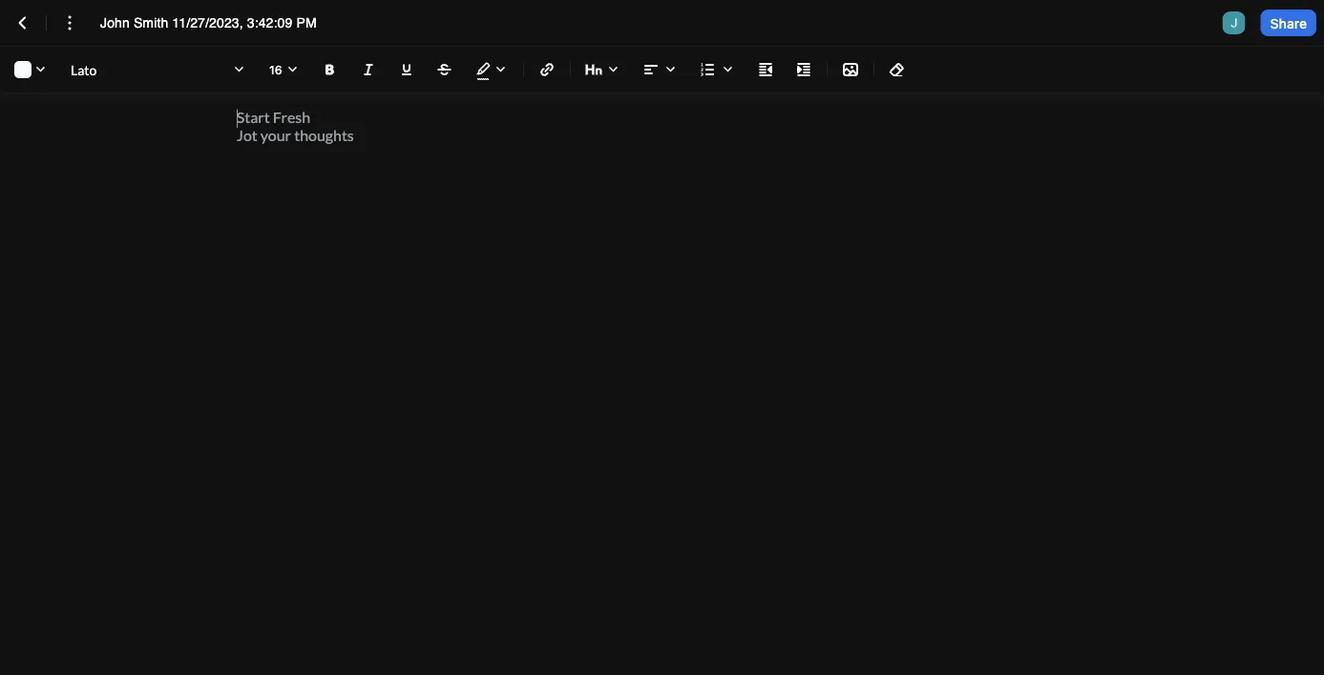 Task type: describe. For each thing, give the bounding box(es) containing it.
more image
[[58, 11, 81, 34]]

lato
[[71, 62, 97, 78]]

strikethrough image
[[433, 58, 456, 81]]

increase indent image
[[792, 58, 815, 81]]

share button
[[1261, 10, 1316, 36]]

link image
[[536, 58, 558, 81]]

bold image
[[319, 58, 342, 81]]

all notes image
[[11, 11, 34, 34]]

share
[[1270, 15, 1307, 31]]

lato button
[[63, 54, 254, 85]]



Task type: locate. For each thing, give the bounding box(es) containing it.
16 button
[[262, 54, 307, 85]]

None text field
[[100, 13, 340, 32]]

underline image
[[395, 58, 418, 81]]

insert image image
[[839, 58, 862, 81]]

decrease indent image
[[754, 58, 777, 81]]

16
[[269, 63, 282, 76]]

clear style image
[[886, 58, 909, 81]]

john smith image
[[1223, 11, 1245, 34]]

italic image
[[357, 58, 380, 81]]



Task type: vqa. For each thing, say whether or not it's contained in the screenshot.
meetings navigation
no



